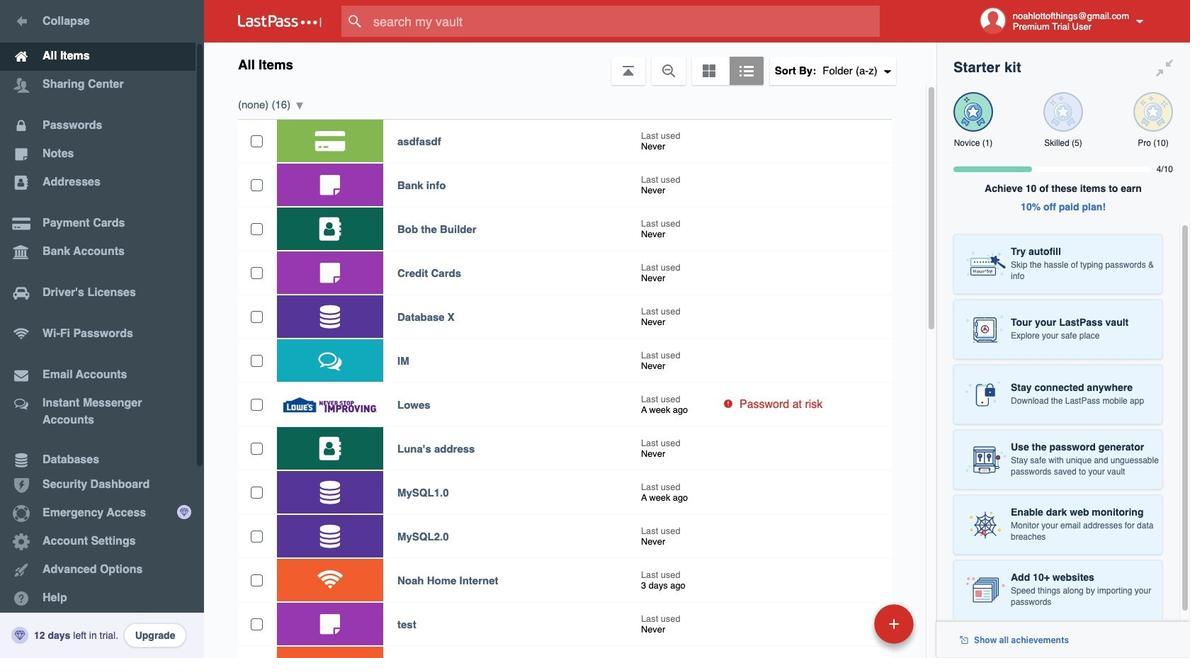 Task type: locate. For each thing, give the bounding box(es) containing it.
new item element
[[777, 604, 919, 644]]

Search search field
[[341, 6, 908, 37]]

new item navigation
[[777, 600, 922, 658]]

main navigation navigation
[[0, 0, 204, 658]]



Task type: vqa. For each thing, say whether or not it's contained in the screenshot.
LASTPASS 'image'
yes



Task type: describe. For each thing, give the bounding box(es) containing it.
vault options navigation
[[204, 43, 937, 85]]

lastpass image
[[238, 15, 322, 28]]

search my vault text field
[[341, 6, 908, 37]]



